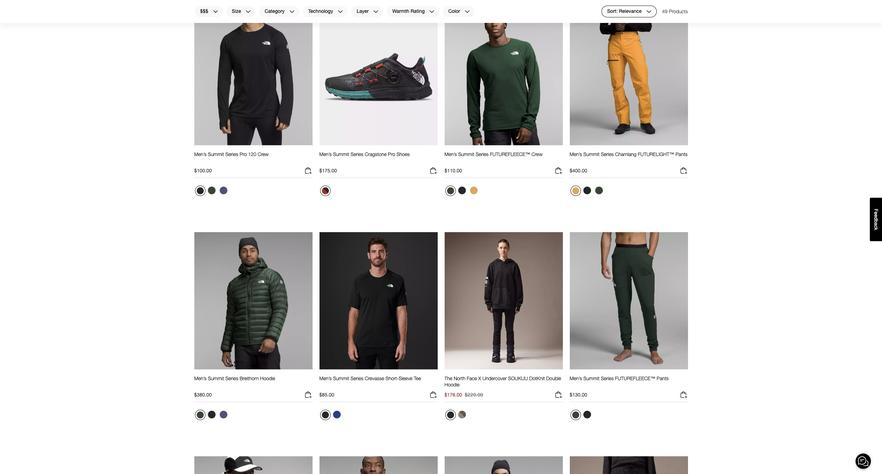 Task type: locate. For each thing, give the bounding box(es) containing it.
men's
[[194, 151, 207, 157], [320, 151, 332, 157], [445, 151, 457, 157], [570, 151, 583, 157], [194, 376, 207, 382], [320, 376, 332, 382], [570, 376, 583, 382]]

men's for men's summit series pro 120 crew
[[194, 151, 207, 157]]

$choose color$ option group for men's summit series futurefleece™ pants
[[570, 410, 594, 424]]

2 crew from the left
[[532, 151, 543, 157]]

series left cragstone
[[351, 151, 364, 157]]

1 vertical spatial hoodie
[[445, 382, 460, 388]]

1 vertical spatial futurefleece™
[[616, 376, 656, 382]]

hoodie right breithorn
[[260, 376, 275, 382]]

$choose color$ option group for men's summit series crevasse short-sleeve tee
[[320, 410, 343, 424]]

men's up $110.00
[[445, 151, 457, 157]]

summit up $110.00
[[459, 151, 475, 157]]

tnf black image
[[459, 187, 466, 195]]

sort: relevance
[[608, 8, 642, 14]]

series for $85.00
[[351, 376, 364, 382]]

series for $110.00
[[476, 151, 489, 157]]

summit gold radio down the $400.00
[[571, 186, 581, 196]]

tnf black image for $130.00
[[584, 411, 591, 419]]

tnf black radio left summit gold image
[[457, 185, 468, 196]]

Sepia Brown/Concrete Grey radio
[[457, 410, 468, 421]]

men's summit series breithorn hoodie
[[194, 376, 275, 382]]

summit inside the men's summit series cragstone pro shoes button
[[333, 151, 350, 157]]

0 horizontal spatial hoodie
[[260, 376, 275, 382]]

1 crew from the left
[[258, 151, 269, 157]]

series left chamlang on the right of the page
[[601, 151, 614, 157]]

men's up the $100.00
[[194, 151, 207, 157]]

men's summit series pro 120 crew
[[194, 151, 269, 157]]

futurefleece™ inside button
[[616, 376, 656, 382]]

tnf black image down $130.00
[[584, 411, 591, 419]]

summit gold radio right tnf black icon
[[469, 185, 480, 196]]

men's summit series chamlang futurelight™ pants
[[570, 151, 688, 157]]

0 horizontal spatial pine needle image
[[208, 187, 216, 195]]

x
[[479, 376, 482, 382]]

breithorn
[[240, 376, 259, 382]]

men's up $380.00
[[194, 376, 207, 382]]

futurefleece™ for pants
[[616, 376, 656, 382]]

$110.00
[[445, 168, 463, 174]]

$choose color$ option group for men's summit series breithorn hoodie
[[194, 410, 230, 424]]

0 horizontal spatial summit gold radio
[[469, 185, 480, 196]]

north
[[454, 376, 466, 382]]

tnf black image for $380.00
[[208, 411, 216, 419]]

Summit Gold radio
[[469, 185, 480, 196], [571, 186, 581, 196]]

$choose color$ option group down the $400.00
[[570, 185, 606, 199]]

men's up $175.00
[[320, 151, 332, 157]]

tnf black image
[[584, 187, 591, 195], [208, 411, 216, 419], [584, 411, 591, 419], [322, 412, 329, 419]]

1 horizontal spatial tnf black radio
[[582, 185, 593, 196]]

TNF Black radio
[[582, 185, 593, 196], [206, 410, 217, 421]]

$$$
[[200, 8, 208, 14]]

sleeve
[[399, 376, 413, 382]]

$choose color$ option group down $110.00
[[445, 185, 480, 199]]

0 horizontal spatial pine needle radio
[[446, 186, 456, 196]]

men's summit series futurefleece™ crew image
[[445, 8, 563, 146]]

2 pro from the left
[[388, 151, 396, 157]]

summit inside men's summit series crevasse short-sleeve tee button
[[333, 376, 350, 382]]

pine needle radio right tnf black/tnf black radio
[[206, 185, 217, 196]]

men's for men's summit series chamlang futurelight™ pants
[[570, 151, 583, 157]]

men's summit series crevasse short-sleeve tee
[[320, 376, 421, 382]]

men's summit series futurefleece™ crew
[[445, 151, 543, 157]]

1 horizontal spatial futurefleece™
[[616, 376, 656, 382]]

products
[[670, 8, 689, 14]]

men's up '$85.00'
[[320, 376, 332, 382]]

1 e from the top
[[874, 212, 880, 215]]

e
[[874, 212, 880, 215], [874, 215, 880, 217]]

Cave Blue radio
[[218, 410, 229, 421]]

men's up $130.00
[[570, 376, 583, 382]]

pine needle image down $130.00
[[573, 412, 580, 419]]

category
[[265, 8, 285, 14]]

series up the $110.00 dropdown button
[[476, 151, 489, 157]]

tnf black radio for $130.00
[[582, 410, 593, 421]]

summit inside men's summit series futurefleece™ crew button
[[459, 151, 475, 157]]

men's summit series chamlang futurelight™ jacket image
[[445, 456, 563, 475]]

pine needle image
[[208, 187, 216, 195], [573, 412, 580, 419]]

1 pro from the left
[[240, 151, 247, 157]]

series left breithorn
[[226, 376, 238, 382]]

series for $380.00
[[226, 376, 238, 382]]

$choose color$ option group for men's summit series pro 120 crew
[[194, 185, 230, 199]]

$choose color$ option group down $130.00
[[570, 410, 594, 424]]

1 horizontal spatial crew
[[532, 151, 543, 157]]

the north face x undercover soukuu dotknit double hoodie image
[[445, 232, 563, 370]]

tnf black/tnf black image
[[197, 188, 204, 195]]

summit for $380.00
[[208, 376, 224, 382]]

0 horizontal spatial tnf black radio
[[206, 410, 217, 421]]

summit
[[208, 151, 224, 157], [333, 151, 350, 157], [459, 151, 475, 157], [584, 151, 600, 157], [208, 376, 224, 382], [333, 376, 350, 382], [584, 376, 600, 382]]

rating
[[411, 8, 425, 14]]

pine needle image right tnf black/tnf black radio
[[208, 187, 216, 195]]

cave blue image
[[220, 187, 227, 195]]

men's summit series breithorn jacket image
[[194, 456, 313, 475]]

futurelight™
[[638, 151, 675, 157]]

e up d
[[874, 212, 880, 215]]

1 vertical spatial pants
[[657, 376, 669, 382]]

1 horizontal spatial pro
[[388, 151, 396, 157]]

$choose color$ option group
[[194, 185, 230, 199], [445, 185, 480, 199], [570, 185, 606, 199], [194, 410, 230, 424], [320, 410, 343, 424], [445, 410, 469, 424], [570, 410, 594, 424]]

pine needle image right summit gold icon
[[596, 187, 603, 195]]

1 horizontal spatial summit gold radio
[[571, 186, 581, 196]]

pine needle radio for men's summit series futurefleece™ pants
[[571, 410, 581, 421]]

series
[[226, 151, 238, 157], [351, 151, 364, 157], [476, 151, 489, 157], [601, 151, 614, 157], [226, 376, 238, 382], [351, 376, 364, 382], [601, 376, 614, 382]]

pants
[[676, 151, 688, 157], [657, 376, 669, 382]]

summit up $175.00
[[333, 151, 350, 157]]

$choose color$ option group down '$85.00'
[[320, 410, 343, 424]]

summit for $110.00
[[459, 151, 475, 157]]

pro
[[240, 151, 247, 157], [388, 151, 396, 157]]

TNF Black/TNF Red radio
[[320, 186, 331, 196]]

1 horizontal spatial pine needle radio
[[594, 185, 605, 196]]

tnf black radio left tnf blue icon
[[320, 410, 331, 421]]

Pine Needle radio
[[206, 185, 217, 196], [195, 410, 206, 421], [571, 410, 581, 421]]

0 vertical spatial futurefleece™
[[490, 151, 531, 157]]

tnf black image right summit gold icon
[[584, 187, 591, 195]]

$$$ button
[[194, 6, 223, 17]]

pro left shoes
[[388, 151, 396, 157]]

futurefleece™ up the $110.00 dropdown button
[[490, 151, 531, 157]]

0 horizontal spatial pine needle image
[[197, 412, 204, 419]]

pro inside button
[[240, 151, 247, 157]]

tnf black image left cave blue radio
[[208, 411, 216, 419]]

pro inside button
[[388, 151, 396, 157]]

summit up the $400.00
[[584, 151, 600, 157]]

0 vertical spatial tnf black radio
[[582, 185, 593, 196]]

0 horizontal spatial pine needle radio
[[195, 410, 206, 421]]

1 horizontal spatial hoodie
[[445, 382, 460, 388]]

1 horizontal spatial pine needle image
[[447, 188, 454, 195]]

men's summit series chamlang futurelight™ pants button
[[570, 151, 688, 164]]

e up b
[[874, 215, 880, 217]]

series left crevasse
[[351, 376, 364, 382]]

0 horizontal spatial pants
[[657, 376, 669, 382]]

pine needle radio for men's summit series breithorn hoodie
[[195, 410, 206, 421]]

tnf black radio down $130.00
[[582, 410, 593, 421]]

summit inside the men's summit series pro 120 crew button
[[208, 151, 224, 157]]

hoodie
[[260, 376, 275, 382], [445, 382, 460, 388]]

pine needle radio down $130.00
[[571, 410, 581, 421]]

men's up the $400.00
[[570, 151, 583, 157]]

tee
[[414, 376, 421, 382]]

$choose color$ option group down the $100.00
[[194, 185, 230, 199]]

futurefleece™ inside button
[[490, 151, 531, 157]]

1 horizontal spatial pine needle image
[[573, 412, 580, 419]]

short-
[[386, 376, 399, 382]]

pine needle radio down $380.00
[[195, 410, 206, 421]]

1 horizontal spatial pants
[[676, 151, 688, 157]]

pine needle radio left tnf black icon
[[446, 186, 456, 196]]

pine needle radio right summit gold icon
[[594, 185, 605, 196]]

men's summit series crevasse short-sleeve tee button
[[320, 376, 421, 388]]

pine needle image for men's summit series breithorn hoodie
[[197, 412, 204, 419]]

futurefleece™ for crew
[[490, 151, 531, 157]]

Pine Needle radio
[[594, 185, 605, 196], [446, 186, 456, 196]]

futurefleece™
[[490, 151, 531, 157], [616, 376, 656, 382]]

0 horizontal spatial futurefleece™
[[490, 151, 531, 157]]

$85.00
[[320, 392, 335, 398]]

tnf black radio right summit gold icon
[[582, 185, 593, 196]]

series up $130.00 dropdown button at the right bottom of page
[[601, 376, 614, 382]]

pine needle image left tnf black icon
[[447, 188, 454, 195]]

2 horizontal spatial tnf black radio
[[582, 410, 593, 421]]

summit up $130.00
[[584, 376, 600, 382]]

pine needle image for men's summit series futurefleece™ crew
[[447, 188, 454, 195]]

summit for $100.00
[[208, 151, 224, 157]]

the north face x undercover soukuu fleece pants image
[[570, 456, 689, 475]]

1 horizontal spatial tnf black radio
[[457, 185, 468, 196]]

summit up the $100.00
[[208, 151, 224, 157]]

0 vertical spatial hoodie
[[260, 376, 275, 382]]

summit inside the men's summit series chamlang futurelight™ pants button
[[584, 151, 600, 157]]

sepia brown/concrete grey image
[[459, 411, 466, 419]]

d
[[874, 217, 880, 220]]

warmth rating
[[393, 8, 425, 14]]

shoes
[[397, 151, 410, 157]]

layer button
[[351, 6, 384, 17]]

1 vertical spatial tnf black radio
[[206, 410, 217, 421]]

$choose color$ option group down $380.00
[[194, 410, 230, 424]]

the north face x undercover soukuu dotknit double hoodie
[[445, 376, 562, 388]]

summit inside men's summit series breithorn hoodie button
[[208, 376, 224, 382]]

men's summit series breithorn hoodie button
[[194, 376, 275, 388]]

summit up '$85.00'
[[333, 376, 350, 382]]

size
[[232, 8, 241, 14]]

pine needle image down $380.00
[[197, 412, 204, 419]]

TNF Black/TNF Black radio
[[195, 186, 206, 196]]

$400.00
[[570, 168, 588, 174]]

summit inside the men's summit series futurefleece™ pants button
[[584, 376, 600, 382]]

men's summit series cragstone pro shoes
[[320, 151, 410, 157]]

crew
[[258, 151, 269, 157], [532, 151, 543, 157]]

summit up $380.00
[[208, 376, 224, 382]]

cragstone
[[365, 151, 387, 157]]

2 horizontal spatial pine needle radio
[[571, 410, 581, 421]]

$choose color$ option group down $176.00
[[445, 410, 469, 424]]

sort:
[[608, 8, 618, 14]]

tnf black radio for $380.00
[[206, 410, 217, 421]]

0 horizontal spatial pro
[[240, 151, 247, 157]]

series left 120
[[226, 151, 238, 157]]

1 vertical spatial pine needle image
[[573, 412, 580, 419]]

0 horizontal spatial crew
[[258, 151, 269, 157]]

the north face x undercover soukuu dotknit double hoodie button
[[445, 376, 563, 388]]

TNF Black radio
[[457, 185, 468, 196], [582, 410, 593, 421], [320, 410, 331, 421]]

hoodie down the at bottom right
[[445, 382, 460, 388]]

futurefleece™ up $130.00 dropdown button at the right bottom of page
[[616, 376, 656, 382]]

men's summit series breithorn hoodie image
[[194, 232, 313, 370]]

face
[[467, 376, 477, 382]]

pine needle image
[[596, 187, 603, 195], [447, 188, 454, 195], [197, 412, 204, 419]]

layer
[[357, 8, 369, 14]]

$choose color$ option group for men's summit series futurefleece™ crew
[[445, 185, 480, 199]]

pro left 120
[[240, 151, 247, 157]]

tnf black radio left cave blue radio
[[206, 410, 217, 421]]



Task type: describe. For each thing, give the bounding box(es) containing it.
2 horizontal spatial pine needle image
[[596, 187, 603, 195]]

men's summit series chamlang futurelight™ pants image
[[570, 8, 689, 146]]

relevance
[[620, 8, 642, 14]]

summit for $400.00
[[584, 151, 600, 157]]

cave blue image
[[220, 411, 227, 419]]

men's summit series cragstone pro shoes button
[[320, 151, 410, 164]]

tnf black - aviator navy image
[[447, 412, 454, 419]]

120
[[248, 151, 257, 157]]

0 horizontal spatial tnf black radio
[[320, 410, 331, 421]]

hoodie inside the north face x undercover soukuu dotknit double hoodie
[[445, 382, 460, 388]]

f
[[874, 209, 880, 212]]

men's summit series cragstone pro shoes image
[[320, 8, 438, 146]]

$175.00
[[320, 168, 337, 174]]

f e e d b a c k button
[[871, 198, 883, 241]]

series for $130.00
[[601, 376, 614, 382]]

technology button
[[303, 6, 348, 17]]

men's for men's summit series futurefleece™ pants
[[570, 376, 583, 382]]

series for $175.00
[[351, 151, 364, 157]]

warmth
[[393, 8, 410, 14]]

men's summit series pro 120 crew button
[[194, 151, 269, 164]]

TNF Blue radio
[[331, 410, 343, 421]]

tnf black image left tnf blue icon
[[322, 412, 329, 419]]

Cave Blue radio
[[218, 185, 229, 196]]

men's summit series futurefleece™ crew button
[[445, 151, 543, 164]]

men's summit series crevasse short-sleeve tee image
[[320, 232, 438, 370]]

49 products
[[663, 8, 689, 14]]

hoodie inside button
[[260, 376, 275, 382]]

$130.00
[[570, 392, 588, 398]]

category button
[[259, 6, 300, 17]]

size button
[[226, 6, 256, 17]]

crevasse
[[365, 376, 385, 382]]

the
[[445, 376, 453, 382]]

49 products status
[[663, 6, 689, 17]]

soukuu
[[509, 376, 528, 382]]

TNF Black - Aviator Navy radio
[[446, 410, 456, 421]]

sort: relevance button
[[602, 6, 657, 17]]

men's summit series pro 120 crew image
[[194, 8, 313, 146]]

series for $400.00
[[601, 151, 614, 157]]

1 horizontal spatial pine needle radio
[[206, 185, 217, 196]]

b
[[874, 220, 880, 223]]

tnf black image for $400.00
[[584, 187, 591, 195]]

$85.00 button
[[320, 391, 438, 403]]

2 e from the top
[[874, 215, 880, 217]]

c
[[874, 226, 880, 228]]

warmth rating button
[[387, 6, 440, 17]]

summit gold image
[[573, 188, 580, 195]]

summit for $130.00
[[584, 376, 600, 382]]

color
[[449, 8, 461, 14]]

$130.00 button
[[570, 391, 689, 403]]

$100.00 button
[[194, 167, 313, 178]]

color button
[[443, 6, 476, 17]]

dotknit
[[530, 376, 545, 382]]

f e e d b a c k
[[874, 209, 880, 230]]

men's for men's summit series breithorn hoodie
[[194, 376, 207, 382]]

$176.00
[[445, 392, 463, 398]]

chamlang
[[616, 151, 637, 157]]

men's summit series futurefleece™ lt ½-zip image
[[320, 456, 438, 475]]

summit gold image
[[470, 187, 478, 195]]

technology
[[309, 8, 333, 14]]

undercover
[[483, 376, 507, 382]]

tnf blue image
[[333, 411, 341, 419]]

tnf black radio for $400.00
[[582, 185, 593, 196]]

$380.00 button
[[194, 391, 313, 403]]

double
[[547, 376, 562, 382]]

$choose color$ option group for men's summit series chamlang futurelight™ pants
[[570, 185, 606, 199]]

summit for $175.00
[[333, 151, 350, 157]]

$175.00 button
[[320, 167, 438, 178]]

tnf black/tnf red image
[[322, 188, 329, 195]]

series for $100.00
[[226, 151, 238, 157]]

0 vertical spatial pine needle image
[[208, 187, 216, 195]]

$110.00 button
[[445, 167, 563, 178]]

$choose color$ option group for the north face x undercover soukuu dotknit double hoodie
[[445, 410, 469, 424]]

k
[[874, 228, 880, 230]]

$400.00 button
[[570, 167, 689, 178]]

$100.00
[[194, 168, 212, 174]]

0 vertical spatial pants
[[676, 151, 688, 157]]

tnf black radio for $110.00
[[457, 185, 468, 196]]

men's summit series futurefleece™ pants image
[[570, 232, 689, 370]]

$380.00
[[194, 392, 212, 398]]

summit for $85.00
[[333, 376, 350, 382]]

men's summit series futurefleece™ pants
[[570, 376, 669, 382]]

49
[[663, 8, 668, 14]]

a
[[874, 223, 880, 226]]

$220.00
[[465, 392, 484, 398]]

men's for men's summit series futurefleece™ crew
[[445, 151, 457, 157]]

men's for men's summit series cragstone pro shoes
[[320, 151, 332, 157]]

men's for men's summit series crevasse short-sleeve tee
[[320, 376, 332, 382]]

men's summit series futurefleece™ pants button
[[570, 376, 669, 388]]



Task type: vqa. For each thing, say whether or not it's contained in the screenshot.
the Cragstone
yes



